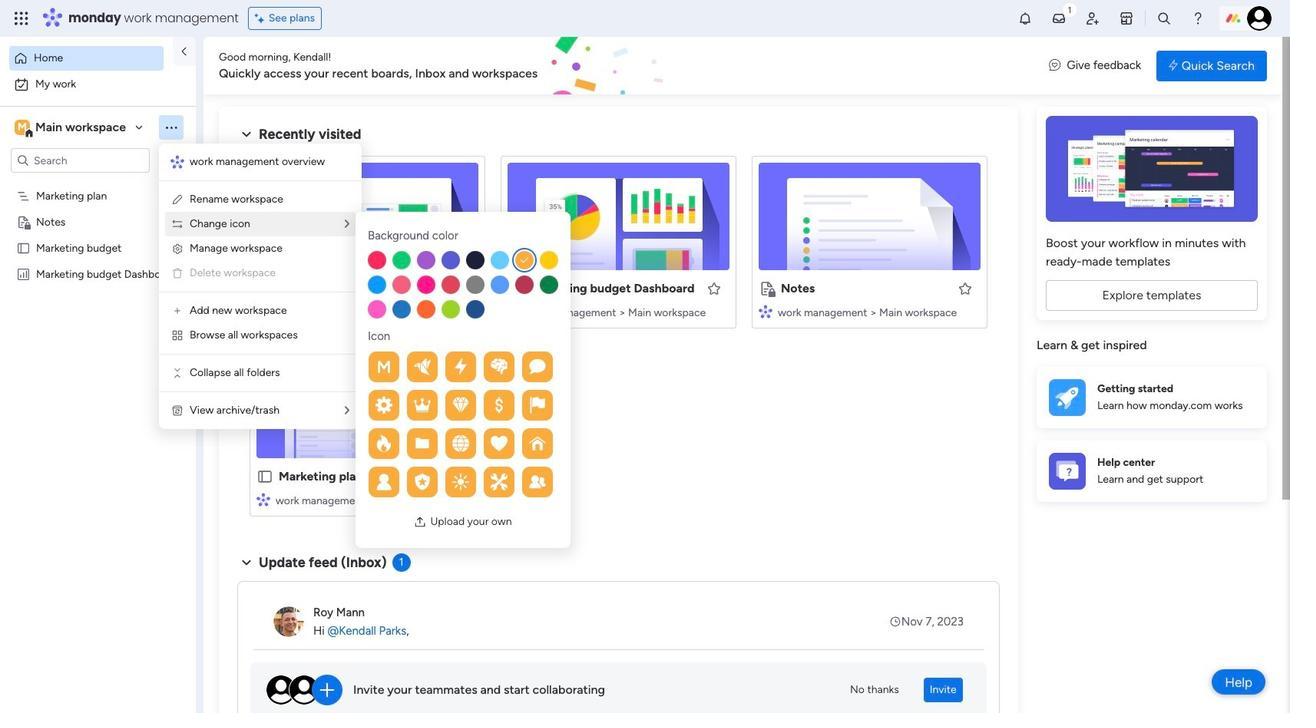 Task type: describe. For each thing, give the bounding box(es) containing it.
0 vertical spatial private board image
[[16, 214, 31, 229]]

help center element
[[1037, 440, 1267, 502]]

2 vertical spatial option
[[0, 182, 196, 185]]

1 element
[[392, 554, 411, 572]]

Search in workspace field
[[32, 152, 128, 169]]

see plans image
[[255, 10, 269, 27]]

add new workspace image
[[171, 305, 184, 317]]

view archive/trash image
[[171, 405, 184, 417]]

workspace options image
[[164, 120, 179, 135]]

list arrow image
[[345, 406, 349, 416]]

public board image
[[257, 469, 273, 485]]

1 vertical spatial option
[[9, 72, 187, 97]]

v2 user feedback image
[[1049, 57, 1061, 74]]

select product image
[[14, 11, 29, 26]]

photo icon image
[[414, 516, 427, 528]]

roy mann image
[[273, 607, 304, 637]]

getting started element
[[1037, 367, 1267, 428]]

notifications image
[[1018, 11, 1033, 26]]

add to favorites image for public board icon
[[455, 469, 471, 484]]

change icon image
[[171, 218, 184, 230]]

search everything image
[[1157, 11, 1172, 26]]

delete workspace image
[[171, 267, 184, 280]]

update feed image
[[1051, 11, 1067, 26]]

public board image inside quick search results list box
[[257, 280, 273, 297]]

manage workspace image
[[171, 243, 184, 255]]

monday marketplace image
[[1119, 11, 1134, 26]]



Task type: locate. For each thing, give the bounding box(es) containing it.
collapse all folders image
[[171, 367, 184, 379]]

1 vertical spatial public board image
[[257, 280, 273, 297]]

browse all workspaces image
[[171, 330, 184, 342]]

add to favorites image for private board "icon" within quick search results list box
[[958, 281, 973, 296]]

close update feed (inbox) image
[[237, 554, 256, 572]]

1 horizontal spatial public dashboard image
[[508, 280, 525, 297]]

menu item
[[171, 264, 349, 283]]

menu
[[159, 144, 362, 429]]

option
[[9, 46, 164, 71], [9, 72, 187, 97], [0, 182, 196, 185]]

component image
[[257, 305, 270, 318]]

v2 bolt switch image
[[1169, 57, 1178, 74]]

0 vertical spatial option
[[9, 46, 164, 71]]

0 vertical spatial public board image
[[16, 240, 31, 255]]

0 horizontal spatial public dashboard image
[[16, 267, 31, 281]]

1 vertical spatial private board image
[[759, 280, 776, 297]]

list box
[[0, 179, 196, 494]]

public dashboard image
[[16, 267, 31, 281], [508, 280, 525, 297]]

list arrow image
[[345, 219, 349, 230]]

help image
[[1190, 11, 1206, 26]]

add to favorites image
[[455, 281, 471, 296], [958, 281, 973, 296], [455, 469, 471, 484]]

1 horizontal spatial public board image
[[257, 280, 273, 297]]

quick search results list box
[[237, 144, 1000, 535]]

add to favorites image
[[707, 281, 722, 296]]

rename workspace image
[[171, 194, 184, 206]]

private board image inside quick search results list box
[[759, 280, 776, 297]]

workspace selection element
[[15, 118, 128, 138]]

workspace image
[[15, 119, 30, 136]]

private board image
[[16, 214, 31, 229], [759, 280, 776, 297]]

close recently visited image
[[237, 125, 256, 144]]

0 horizontal spatial private board image
[[16, 214, 31, 229]]

invite members image
[[1085, 11, 1101, 26]]

1 image
[[1063, 1, 1077, 18]]

templates image image
[[1051, 116, 1253, 222]]

0 horizontal spatial public board image
[[16, 240, 31, 255]]

1 horizontal spatial private board image
[[759, 280, 776, 297]]

public board image
[[16, 240, 31, 255], [257, 280, 273, 297]]

kendall parks image
[[1247, 6, 1272, 31]]



Task type: vqa. For each thing, say whether or not it's contained in the screenshot.
Search search field
no



